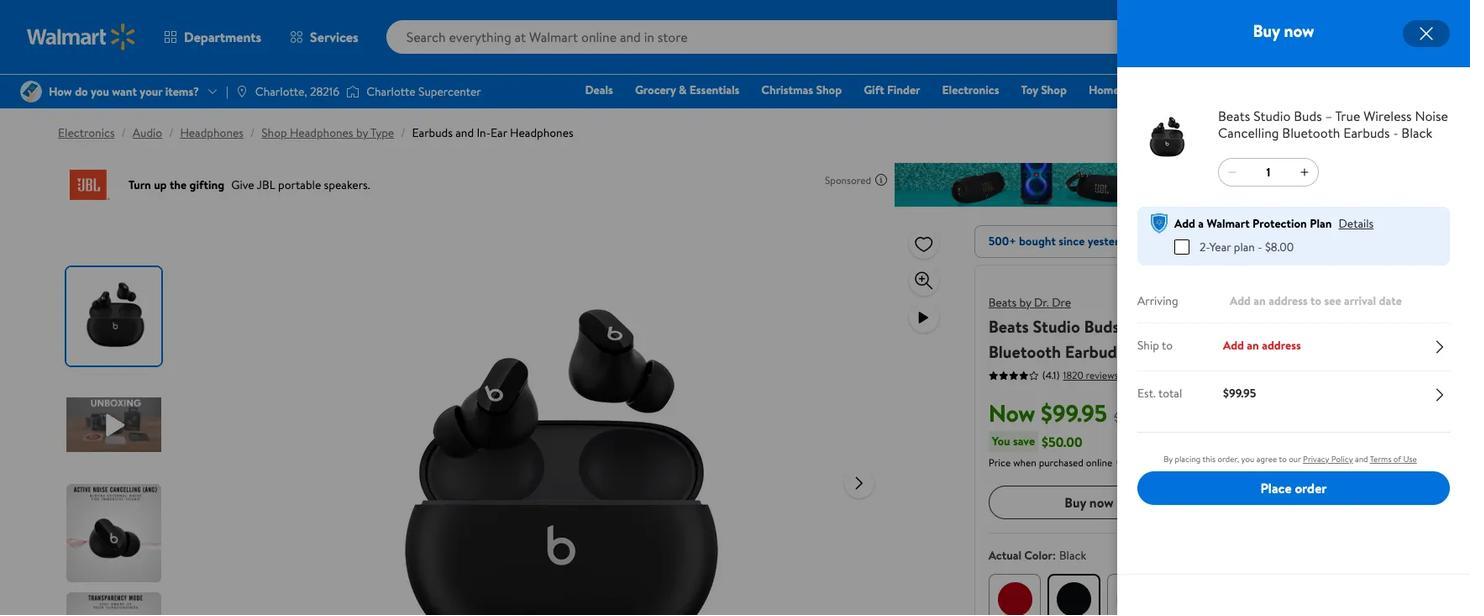Task type: describe. For each thing, give the bounding box(es) containing it.
now inside button
[[1090, 493, 1114, 512]]

:
[[1053, 547, 1057, 564]]

cancelling inside beats by dr. dre beats studio buds – true wireless noise cancelling bluetooth earbuds - black
[[1283, 315, 1360, 338]]

place
[[1261, 479, 1292, 497]]

beats by dr. dre link
[[989, 294, 1072, 311]]

privacy
[[1304, 453, 1330, 465]]

beats for true
[[1219, 107, 1251, 125]]

by inside beats by dr. dre beats studio buds – true wireless noise cancelling bluetooth earbuds - black
[[1020, 294, 1032, 311]]

walmart image
[[27, 24, 136, 50]]

dre
[[1053, 294, 1072, 311]]

total
[[1159, 385, 1183, 402]]

now inside dialog
[[1285, 19, 1315, 42]]

registry link
[[1242, 81, 1300, 99]]

agree
[[1257, 453, 1278, 465]]

ear
[[491, 124, 507, 141]]

yesterday
[[1088, 233, 1138, 250]]

christmas shop link
[[754, 81, 850, 99]]

dr.
[[1035, 294, 1050, 311]]

- inside beats by dr. dre beats studio buds – true wireless noise cancelling bluetooth earbuds - black
[[1129, 340, 1135, 363]]

add for add an address
[[1224, 337, 1245, 354]]

order
[[1296, 479, 1328, 497]]

buy inside button
[[1065, 493, 1087, 512]]

when
[[1014, 456, 1037, 470]]

audio link
[[133, 124, 162, 141]]

shop headphones by type link
[[262, 124, 394, 141]]

terms of use link
[[1371, 453, 1418, 465]]

auto link
[[1195, 81, 1235, 99]]

$99.95 inside buy now dialog
[[1224, 385, 1257, 402]]

add to favorites list, beats studio buds – true wireless noise cancelling bluetooth earbuds - black image
[[914, 233, 934, 254]]

grocery & essentials
[[635, 82, 740, 98]]

5 $20.81
[[1418, 19, 1440, 53]]

bluetooth inside beats by dr. dre beats studio buds – true wireless noise cancelling bluetooth earbuds - black
[[989, 340, 1062, 363]]

beats studio buds – true wireless noise cancelling bluetooth earbuds - black - image 2 of 12 image
[[66, 376, 165, 474]]

2 vertical spatial black
[[1060, 547, 1087, 564]]

ship to
[[1138, 337, 1173, 354]]

an for add an address to see arrival date
[[1254, 293, 1267, 309]]

date
[[1380, 293, 1403, 309]]

since
[[1059, 233, 1085, 250]]

earbuds inside beats studio buds – true wireless noise cancelling bluetooth earbuds - black
[[1344, 124, 1391, 142]]

type
[[371, 124, 394, 141]]

$8.00
[[1266, 239, 1295, 256]]

buy now button
[[989, 486, 1190, 519]]

5
[[1433, 19, 1438, 33]]

1 vertical spatial -
[[1258, 239, 1263, 256]]

privacy policy link
[[1304, 453, 1354, 465]]

0 horizontal spatial earbuds
[[412, 124, 453, 141]]

buds inside beats by dr. dre beats studio buds – true wireless noise cancelling bluetooth earbuds - black
[[1085, 315, 1120, 338]]

black inside beats by dr. dre beats studio buds – true wireless noise cancelling bluetooth earbuds - black
[[1139, 340, 1179, 363]]

electronics / audio / headphones / shop headphones by type / earbuds and in-ear headphones
[[58, 124, 574, 141]]

buy now dialog
[[1118, 0, 1471, 615]]

plan
[[1235, 239, 1256, 256]]

debit
[[1342, 82, 1371, 98]]

add an address link
[[1224, 337, 1302, 354]]

buy now inside dialog
[[1254, 19, 1315, 42]]

bought
[[1020, 233, 1057, 250]]

1 / from the left
[[122, 124, 126, 141]]

walmart+
[[1393, 82, 1443, 98]]

actual color list
[[986, 571, 1402, 615]]

gift finder
[[864, 82, 921, 98]]

see
[[1325, 293, 1342, 309]]

Search search field
[[386, 20, 1187, 54]]

essentials
[[690, 82, 740, 98]]

shop for christmas shop
[[816, 82, 842, 98]]

arrival
[[1345, 293, 1377, 309]]

zoom image modal image
[[914, 271, 934, 291]]

est.
[[1138, 385, 1156, 402]]

placing
[[1176, 453, 1201, 465]]

earbuds and in-ear headphones link
[[412, 124, 574, 141]]

place order
[[1261, 479, 1328, 497]]

christmas shop
[[762, 82, 842, 98]]

2 vertical spatial beats
[[989, 315, 1029, 338]]

1
[[1267, 164, 1271, 181]]

&
[[679, 82, 687, 98]]

est. total
[[1138, 385, 1183, 402]]

details
[[1339, 215, 1375, 232]]

$99.95 inside "now $99.95 $149.95 you save $50.00"
[[1042, 397, 1108, 430]]

beats for beats
[[989, 294, 1017, 311]]

terms
[[1371, 453, 1392, 465]]

electronics for electronics / audio / headphones / shop headphones by type / earbuds and in-ear headphones
[[58, 124, 115, 141]]

0 vertical spatial by
[[356, 124, 368, 141]]

online
[[1087, 456, 1113, 470]]

in-
[[477, 124, 491, 141]]

auto
[[1203, 82, 1228, 98]]

use
[[1404, 453, 1418, 465]]

to inside "button"
[[1292, 493, 1304, 512]]

bluetooth inside beats studio buds – true wireless noise cancelling bluetooth earbuds - black
[[1283, 124, 1341, 142]]

order,
[[1218, 453, 1240, 465]]

plan
[[1311, 215, 1333, 232]]

beats studio buds – true wireless noise cancelling bluetooth earbuds - black - image 3 of 12 image
[[66, 484, 165, 583]]

$50.00
[[1042, 432, 1083, 451]]

add an address
[[1224, 337, 1302, 354]]

home link
[[1082, 81, 1128, 99]]

fashion link
[[1134, 81, 1189, 99]]

true inside beats by dr. dre beats studio buds – true wireless noise cancelling bluetooth earbuds - black
[[1137, 315, 1169, 338]]

grocery & essentials link
[[628, 81, 748, 99]]

shop for toy shop
[[1042, 82, 1067, 98]]

you
[[992, 433, 1011, 450]]

save
[[1014, 433, 1036, 450]]

audio
[[133, 124, 162, 141]]

2-Year plan - $8.00 checkbox
[[1175, 240, 1190, 255]]

walmart+ link
[[1386, 81, 1451, 99]]

1 horizontal spatial electronics link
[[935, 81, 1007, 99]]

this
[[1203, 453, 1216, 465]]



Task type: locate. For each thing, give the bounding box(es) containing it.
1 horizontal spatial headphones
[[290, 124, 354, 141]]

true down one debit
[[1336, 107, 1361, 125]]

buy now down online
[[1065, 493, 1114, 512]]

noise inside beats studio buds – true wireless noise cancelling bluetooth earbuds - black
[[1416, 107, 1449, 125]]

0 horizontal spatial buy now
[[1065, 493, 1114, 512]]

one
[[1314, 82, 1340, 98]]

0 horizontal spatial headphones
[[180, 124, 244, 141]]

address for add an address
[[1263, 337, 1302, 354]]

noise inside beats by dr. dre beats studio buds – true wireless noise cancelling bluetooth earbuds - black
[[1237, 315, 1279, 338]]

1 vertical spatial true
[[1137, 315, 1169, 338]]

shop right 'toy'
[[1042, 82, 1067, 98]]

now $99.95 $149.95 you save $50.00
[[989, 397, 1152, 451]]

1 horizontal spatial shop
[[816, 82, 842, 98]]

of
[[1394, 453, 1402, 465]]

shop
[[816, 82, 842, 98], [1042, 82, 1067, 98], [262, 124, 287, 141]]

gift finder link
[[857, 81, 928, 99]]

1 horizontal spatial earbuds
[[1066, 340, 1125, 363]]

1 vertical spatial bluetooth
[[989, 340, 1062, 363]]

buy inside dialog
[[1254, 19, 1281, 42]]

0 vertical spatial beats
[[1219, 107, 1251, 125]]

1 horizontal spatial wireless
[[1364, 107, 1413, 125]]

/ right audio
[[169, 124, 174, 141]]

buy now inside button
[[1065, 493, 1114, 512]]

you
[[1242, 453, 1255, 465]]

registry
[[1250, 82, 1293, 98]]

0 horizontal spatial now
[[1090, 493, 1114, 512]]

headphones left 'type'
[[290, 124, 354, 141]]

$20.81
[[1418, 41, 1440, 53]]

0 horizontal spatial and
[[456, 124, 474, 141]]

buy now
[[1254, 19, 1315, 42], [1065, 493, 1114, 512]]

add for add a walmart protection plan details
[[1175, 215, 1196, 232]]

wireless inside beats studio buds – true wireless noise cancelling bluetooth earbuds - black
[[1364, 107, 1413, 125]]

add
[[1175, 215, 1196, 232], [1231, 293, 1252, 309], [1224, 337, 1245, 354], [1265, 493, 1289, 512]]

0 horizontal spatial bluetooth
[[989, 340, 1062, 363]]

beats studio buds – true wireless noise cancelling bluetooth earbuds - black - image 4 of 12 image
[[66, 593, 165, 615]]

4 / from the left
[[401, 124, 406, 141]]

1 vertical spatial beats
[[989, 294, 1017, 311]]

$149.95
[[1115, 409, 1152, 426]]

buy up registry link
[[1254, 19, 1281, 42]]

0 horizontal spatial electronics link
[[58, 124, 115, 141]]

buy
[[1254, 19, 1281, 42], [1065, 493, 1087, 512]]

wireless down walmart+ link
[[1364, 107, 1413, 125]]

beats
[[1219, 107, 1251, 125], [989, 294, 1017, 311], [989, 315, 1029, 338]]

0 vertical spatial black
[[1402, 124, 1433, 142]]

3 headphones from the left
[[510, 124, 574, 141]]

electronics link
[[935, 81, 1007, 99], [58, 124, 115, 141]]

policy
[[1332, 453, 1354, 465]]

noise down walmart+
[[1416, 107, 1449, 125]]

earbuds inside beats by dr. dre beats studio buds – true wireless noise cancelling bluetooth earbuds - black
[[1066, 340, 1125, 363]]

wireless inside beats by dr. dre beats studio buds – true wireless noise cancelling bluetooth earbuds - black
[[1173, 315, 1233, 338]]

1 horizontal spatial buy now
[[1254, 19, 1315, 42]]

/ left audio link
[[122, 124, 126, 141]]

wireless
[[1364, 107, 1413, 125], [1173, 315, 1233, 338]]

0 vertical spatial noise
[[1416, 107, 1449, 125]]

500+
[[989, 233, 1017, 250]]

- right plan
[[1258, 239, 1263, 256]]

beats studio buds – true wireless noise cancelling bluetooth earbuds - black - image 1 of 12 image
[[66, 267, 165, 366]]

1 vertical spatial buds
[[1085, 315, 1120, 338]]

gift
[[864, 82, 885, 98]]

beats down "beats by dr. dre" link
[[989, 315, 1029, 338]]

add to cart button
[[1197, 486, 1399, 519]]

0 vertical spatial now
[[1285, 19, 1315, 42]]

true down 'arriving' on the right of the page
[[1137, 315, 1169, 338]]

electronics left audio link
[[58, 124, 115, 141]]

1 vertical spatial wireless
[[1173, 315, 1233, 338]]

buy now up registry link
[[1254, 19, 1315, 42]]

0 vertical spatial electronics link
[[935, 81, 1007, 99]]

now up one
[[1285, 19, 1315, 42]]

arriving
[[1138, 293, 1179, 309]]

black down walmart+ link
[[1402, 124, 1433, 142]]

1 vertical spatial buy now
[[1065, 493, 1114, 512]]

studio down registry on the right of page
[[1254, 107, 1291, 125]]

deals link
[[578, 81, 621, 99]]

0 vertical spatial an
[[1254, 293, 1267, 309]]

1 vertical spatial black
[[1139, 340, 1179, 363]]

0 horizontal spatial studio
[[1033, 315, 1081, 338]]

0 vertical spatial -
[[1394, 124, 1399, 142]]

headphones link
[[180, 124, 244, 141]]

- down walmart+ link
[[1394, 124, 1399, 142]]

noise
[[1416, 107, 1449, 125], [1237, 315, 1279, 338]]

earbuds down debit
[[1344, 124, 1391, 142]]

bluetooth
[[1283, 124, 1341, 142], [989, 340, 1062, 363]]

$99.95 up $50.00 on the bottom right of page
[[1042, 397, 1108, 430]]

deals
[[585, 82, 613, 98]]

1 vertical spatial electronics
[[58, 124, 115, 141]]

0 horizontal spatial -
[[1129, 340, 1135, 363]]

– down one
[[1326, 107, 1333, 125]]

walmart
[[1207, 215, 1251, 232]]

0 vertical spatial address
[[1269, 293, 1309, 309]]

(4.1) 1820 reviews
[[1043, 368, 1119, 382]]

2-year plan - $8.00 element
[[1175, 239, 1295, 256]]

0 vertical spatial electronics
[[943, 82, 1000, 98]]

beats down auto
[[1219, 107, 1251, 125]]

beats by dr. dre beats studio buds – true wireless noise cancelling bluetooth earbuds - black
[[989, 294, 1360, 363]]

details button
[[1339, 215, 1375, 232]]

0 vertical spatial –
[[1326, 107, 1333, 125]]

$99.95 element
[[1167, 574, 1220, 615]]

1 horizontal spatial buds
[[1295, 107, 1323, 125]]

studio inside beats by dr. dre beats studio buds – true wireless noise cancelling bluetooth earbuds - black
[[1033, 315, 1081, 338]]

by
[[1164, 453, 1173, 465]]

1 horizontal spatial black
[[1139, 340, 1179, 363]]

address down add an address to see arrival date
[[1263, 337, 1302, 354]]

add a walmart protection plan details
[[1175, 215, 1375, 232]]

next media item image
[[850, 473, 870, 493]]

beats inside beats studio buds – true wireless noise cancelling bluetooth earbuds - black
[[1219, 107, 1251, 125]]

year
[[1210, 239, 1232, 256]]

0 vertical spatial true
[[1336, 107, 1361, 125]]

decrease quantity beats studio buds – true wireless noise cancelling bluetooth earbuds - black, current quantity 1 image
[[1226, 166, 1240, 179]]

by
[[356, 124, 368, 141], [1020, 294, 1032, 311]]

0 vertical spatial wireless
[[1364, 107, 1413, 125]]

studio down dre
[[1033, 315, 1081, 338]]

0 vertical spatial buy now
[[1254, 19, 1315, 42]]

2-
[[1200, 239, 1210, 256]]

headphones right the ear
[[510, 124, 574, 141]]

address for add an address to see arrival date
[[1269, 293, 1309, 309]]

price
[[989, 456, 1011, 470]]

shop right christmas
[[816, 82, 842, 98]]

electronics link left 'toy'
[[935, 81, 1007, 99]]

0 horizontal spatial noise
[[1237, 315, 1279, 338]]

0 vertical spatial studio
[[1254, 107, 1291, 125]]

bluetooth up (4.1)
[[989, 340, 1062, 363]]

to
[[1311, 293, 1322, 309], [1162, 337, 1173, 354], [1280, 453, 1288, 465], [1292, 493, 1304, 512]]

black inside beats studio buds – true wireless noise cancelling bluetooth earbuds - black
[[1402, 124, 1433, 142]]

1 horizontal spatial buy
[[1254, 19, 1281, 42]]

0 horizontal spatial black
[[1060, 547, 1087, 564]]

buy down purchased
[[1065, 493, 1087, 512]]

earbuds up 1820 reviews "link"
[[1066, 340, 1125, 363]]

0 horizontal spatial shop
[[262, 124, 287, 141]]

2 vertical spatial -
[[1129, 340, 1135, 363]]

shop right headphones link
[[262, 124, 287, 141]]

cart
[[1308, 493, 1331, 512]]

2 horizontal spatial -
[[1394, 124, 1399, 142]]

true inside beats studio buds – true wireless noise cancelling bluetooth earbuds - black
[[1336, 107, 1361, 125]]

1 horizontal spatial –
[[1326, 107, 1333, 125]]

0 vertical spatial buds
[[1295, 107, 1323, 125]]

increase quantity beats studio buds – true wireless noise cancelling bluetooth earbuds - black, current quantity 1 image
[[1299, 166, 1312, 179]]

place order button
[[1138, 472, 1451, 505]]

add an address to see arrival date
[[1231, 293, 1403, 309]]

black right ':'
[[1060, 547, 1087, 564]]

and left in-
[[456, 124, 474, 141]]

an up add an address
[[1254, 293, 1267, 309]]

/ right headphones link
[[250, 124, 255, 141]]

2 horizontal spatial headphones
[[510, 124, 574, 141]]

- left ship
[[1129, 340, 1135, 363]]

1 vertical spatial –
[[1124, 315, 1134, 338]]

address
[[1269, 293, 1309, 309], [1263, 337, 1302, 354]]

1 vertical spatial buy
[[1065, 493, 1087, 512]]

1 vertical spatial electronics link
[[58, 124, 115, 141]]

0 horizontal spatial buy
[[1065, 493, 1087, 512]]

view video image
[[914, 308, 934, 328]]

(4.1)
[[1043, 368, 1060, 382]]

add inside "button"
[[1265, 493, 1289, 512]]

1 horizontal spatial noise
[[1416, 107, 1449, 125]]

studio inside beats studio buds – true wireless noise cancelling bluetooth earbuds - black
[[1254, 107, 1291, 125]]

1 horizontal spatial cancelling
[[1283, 315, 1360, 338]]

1820
[[1064, 368, 1084, 382]]

grocery
[[635, 82, 676, 98]]

noise down add an address to see arrival date
[[1237, 315, 1279, 338]]

–
[[1326, 107, 1333, 125], [1124, 315, 1134, 338]]

1 vertical spatial and
[[1356, 453, 1369, 465]]

wireless down 'arriving' on the right of the page
[[1173, 315, 1233, 338]]

finder
[[888, 82, 921, 98]]

0 horizontal spatial $99.95
[[1042, 397, 1108, 430]]

3 / from the left
[[250, 124, 255, 141]]

Walmart Site-Wide search field
[[386, 20, 1187, 54]]

1 horizontal spatial by
[[1020, 294, 1032, 311]]

color
[[1025, 547, 1053, 564]]

1 headphones from the left
[[180, 124, 244, 141]]

1 horizontal spatial -
[[1258, 239, 1263, 256]]

christmas
[[762, 82, 814, 98]]

0 horizontal spatial true
[[1137, 315, 1169, 338]]

home
[[1089, 82, 1120, 98]]

1 horizontal spatial true
[[1336, 107, 1361, 125]]

black up est. total
[[1139, 340, 1179, 363]]

add to cart
[[1265, 493, 1331, 512]]

cancelling down add an address to see arrival date
[[1283, 315, 1360, 338]]

0 vertical spatial cancelling
[[1219, 124, 1280, 142]]

0 horizontal spatial –
[[1124, 315, 1134, 338]]

an for add an address
[[1248, 337, 1260, 354]]

electronics link left audio link
[[58, 124, 115, 141]]

1 horizontal spatial $99.95
[[1224, 385, 1257, 402]]

bluetooth up increase quantity beats studio buds – true wireless noise cancelling bluetooth earbuds - black, current quantity 1 icon
[[1283, 124, 1341, 142]]

0 vertical spatial buy
[[1254, 19, 1281, 42]]

1 vertical spatial now
[[1090, 493, 1114, 512]]

0 horizontal spatial cancelling
[[1219, 124, 1280, 142]]

1 vertical spatial noise
[[1237, 315, 1279, 338]]

cancelling inside beats studio buds – true wireless noise cancelling bluetooth earbuds - black
[[1219, 124, 1280, 142]]

fashion
[[1142, 82, 1181, 98]]

1 vertical spatial studio
[[1033, 315, 1081, 338]]

1 vertical spatial cancelling
[[1283, 315, 1360, 338]]

close panel image
[[1417, 24, 1437, 44]]

/ right 'type'
[[401, 124, 406, 141]]

an down add an address to see arrival date
[[1248, 337, 1260, 354]]

and left the terms
[[1356, 453, 1369, 465]]

by placing this order, you agree to our privacy policy and terms of use
[[1164, 453, 1418, 465]]

– inside beats by dr. dre beats studio buds – true wireless noise cancelling bluetooth earbuds - black
[[1124, 315, 1134, 338]]

our
[[1290, 453, 1302, 465]]

500+ bought since yesterday
[[989, 233, 1138, 250]]

ad disclaimer and feedback for skylinedisplayad image
[[875, 173, 888, 187]]

1 horizontal spatial studio
[[1254, 107, 1291, 125]]

cancelling up decrease quantity beats studio buds – true wireless noise cancelling bluetooth earbuds - black, current quantity 1 icon
[[1219, 124, 1280, 142]]

actual color : black
[[989, 547, 1087, 564]]

2 / from the left
[[169, 124, 174, 141]]

and
[[456, 124, 474, 141], [1356, 453, 1369, 465]]

reviews
[[1086, 368, 1119, 382]]

address left see
[[1269, 293, 1309, 309]]

1 vertical spatial address
[[1263, 337, 1302, 354]]

add for add to cart
[[1265, 493, 1289, 512]]

buds down one
[[1295, 107, 1323, 125]]

2 horizontal spatial black
[[1402, 124, 1433, 142]]

electronics left 'toy'
[[943, 82, 1000, 98]]

actual
[[989, 547, 1022, 564]]

one debit
[[1314, 82, 1371, 98]]

2-year plan - $8.00
[[1200, 239, 1295, 256]]

- inside beats studio buds – true wireless noise cancelling bluetooth earbuds - black
[[1394, 124, 1399, 142]]

1 horizontal spatial electronics
[[943, 82, 1000, 98]]

0 vertical spatial bluetooth
[[1283, 124, 1341, 142]]

by left the dr. at right
[[1020, 294, 1032, 311]]

earbuds right 'type'
[[412, 124, 453, 141]]

black
[[1402, 124, 1433, 142], [1139, 340, 1179, 363], [1060, 547, 1087, 564]]

electronics for electronics
[[943, 82, 1000, 98]]

and inside buy now dialog
[[1356, 453, 1369, 465]]

toy
[[1022, 82, 1039, 98]]

headphones right audio link
[[180, 124, 244, 141]]

1 vertical spatial by
[[1020, 294, 1032, 311]]

by left 'type'
[[356, 124, 368, 141]]

2 horizontal spatial earbuds
[[1344, 124, 1391, 142]]

1 horizontal spatial now
[[1285, 19, 1315, 42]]

toy shop
[[1022, 82, 1067, 98]]

ship
[[1138, 337, 1160, 354]]

0 vertical spatial and
[[456, 124, 474, 141]]

1 horizontal spatial bluetooth
[[1283, 124, 1341, 142]]

0 horizontal spatial electronics
[[58, 124, 115, 141]]

1 vertical spatial an
[[1248, 337, 1260, 354]]

buds inside beats studio buds – true wireless noise cancelling bluetooth earbuds - black
[[1295, 107, 1323, 125]]

now
[[1285, 19, 1315, 42], [1090, 493, 1114, 512]]

0 horizontal spatial by
[[356, 124, 368, 141]]

$99.95 down add an address
[[1224, 385, 1257, 402]]

0 horizontal spatial buds
[[1085, 315, 1120, 338]]

beats left the dr. at right
[[989, 294, 1017, 311]]

– left ship
[[1124, 315, 1134, 338]]

0 horizontal spatial wireless
[[1173, 315, 1233, 338]]

add for add an address to see arrival date
[[1231, 293, 1252, 309]]

toy shop link
[[1014, 81, 1075, 99]]

1820 reviews link
[[1060, 368, 1119, 382]]

2 horizontal spatial shop
[[1042, 82, 1067, 98]]

buds up reviews
[[1085, 315, 1120, 338]]

protection
[[1253, 215, 1308, 232]]

– inside beats studio buds – true wireless noise cancelling bluetooth earbuds - black
[[1326, 107, 1333, 125]]

1 horizontal spatial and
[[1356, 453, 1369, 465]]

now down online
[[1090, 493, 1114, 512]]

2 headphones from the left
[[290, 124, 354, 141]]

legal information image
[[1117, 456, 1130, 469]]



Task type: vqa. For each thing, say whether or not it's contained in the screenshot.
Headphones
yes



